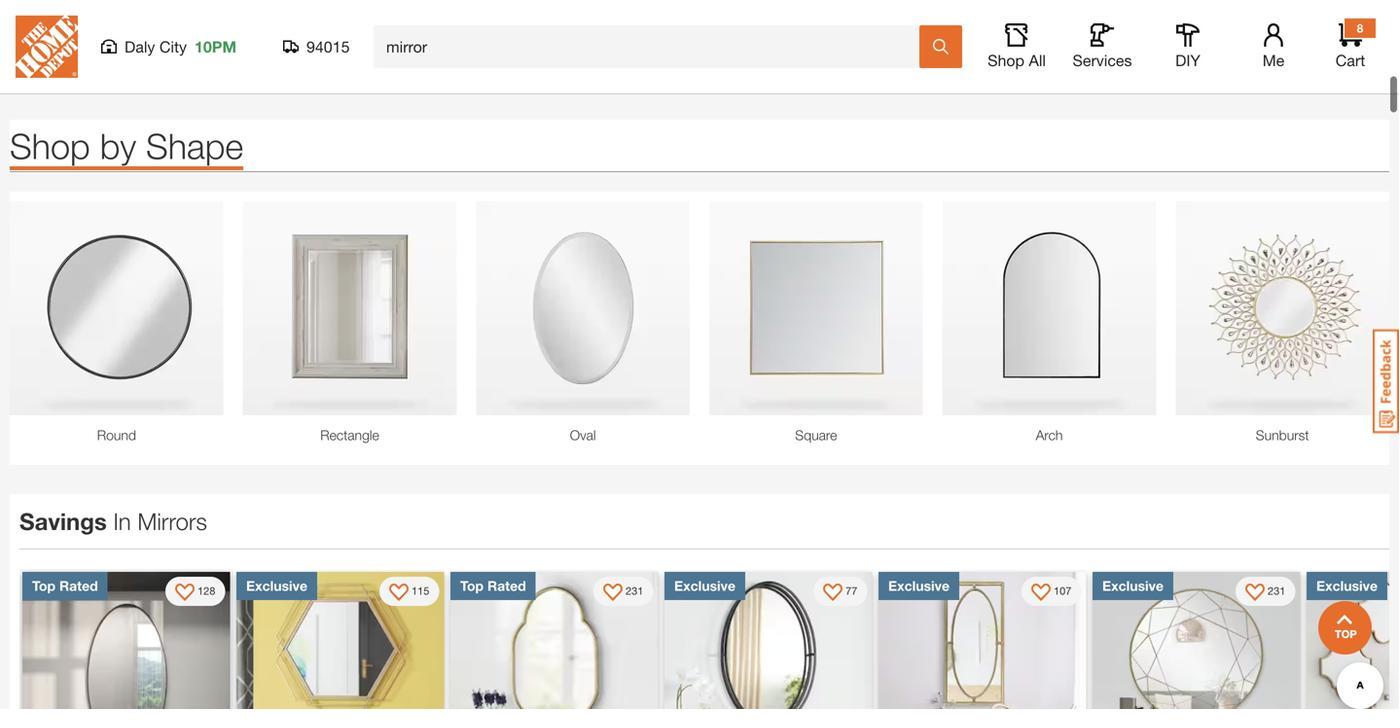 Task type: vqa. For each thing, say whether or not it's contained in the screenshot.


Task type: locate. For each thing, give the bounding box(es) containing it.
services button
[[1071, 23, 1134, 70]]

1 horizontal spatial top
[[460, 578, 484, 594]]

2 exclusive from the left
[[674, 578, 736, 594]]

2 231 button from the left
[[1236, 577, 1296, 606]]

1 231 from the left
[[626, 585, 644, 598]]

0 horizontal spatial top
[[32, 578, 56, 594]]

1 horizontal spatial shop
[[988, 51, 1025, 70]]

1 display image from the left
[[389, 584, 409, 603]]

display image left 107
[[1032, 584, 1051, 603]]

top for 128
[[32, 578, 56, 594]]

0 horizontal spatial 231 button
[[594, 577, 653, 606]]

1 horizontal spatial display image
[[603, 584, 623, 603]]

 image for black
[[243, 0, 457, 36]]

10pm
[[195, 37, 236, 56]]

0 horizontal spatial display image
[[175, 584, 195, 603]]

by
[[100, 125, 136, 167]]

daly city 10pm
[[125, 37, 236, 56]]

top rated for 128
[[32, 578, 98, 594]]

arch link
[[943, 425, 1156, 446]]

display image inside 128 dropdown button
[[175, 584, 195, 603]]

1 rated from the left
[[59, 578, 98, 594]]

top
[[32, 578, 56, 594], [460, 578, 484, 594]]

1 top from the left
[[32, 578, 56, 594]]

gold
[[103, 48, 131, 64]]

medium hexagonal gold modern accent mirror (26 in. h x 27 in. w) image
[[236, 572, 444, 709]]

medium rectangle gold antiqued classic mirror (30 in. h x 14 in. w) image
[[879, 572, 1086, 709]]

3 exclusive from the left
[[888, 578, 950, 594]]

2 display image from the left
[[603, 584, 623, 603]]

display image inside the 77 "dropdown button"
[[823, 584, 843, 603]]

rated for 231
[[488, 578, 526, 594]]

1 horizontal spatial 231 button
[[1236, 577, 1296, 606]]

 image for sunburst
[[1176, 202, 1390, 415]]

display image for medium hexagonal gold modern accent mirror (26 in. h x 27 in. w) image
[[389, 584, 409, 603]]

1 horizontal spatial display image
[[823, 584, 843, 603]]

 image
[[10, 0, 223, 36], [243, 0, 457, 36], [476, 0, 690, 36], [709, 0, 923, 36], [943, 0, 1156, 36], [1176, 0, 1390, 36], [10, 202, 223, 415], [243, 202, 457, 415], [476, 202, 690, 415], [709, 202, 923, 415], [943, 202, 1156, 415], [1176, 202, 1390, 415]]

3 display image from the left
[[1246, 584, 1265, 603]]

top rated right 115
[[460, 578, 526, 594]]

top down savings
[[32, 578, 56, 594]]

services
[[1073, 51, 1132, 70]]

77
[[846, 585, 858, 598]]

0 horizontal spatial shop
[[10, 125, 90, 167]]

2 display image from the left
[[823, 584, 843, 603]]

128 button
[[165, 577, 225, 606]]

0 horizontal spatial 231
[[626, 585, 644, 598]]

1 vertical spatial shop
[[10, 125, 90, 167]]

display image inside 115 dropdown button
[[389, 584, 409, 603]]

round
[[97, 427, 136, 443]]

What can we help you find today? search field
[[386, 26, 919, 67]]

231 button
[[594, 577, 653, 606], [1236, 577, 1296, 606]]

display image
[[389, 584, 409, 603], [603, 584, 623, 603], [1246, 584, 1265, 603]]

cart 8
[[1336, 21, 1366, 70]]

diy button
[[1157, 23, 1219, 70]]

1 horizontal spatial rated
[[488, 578, 526, 594]]

top right 115
[[460, 578, 484, 594]]

4 exclusive from the left
[[1103, 578, 1164, 594]]

rectangle
[[320, 427, 379, 443]]

2 top from the left
[[460, 578, 484, 594]]

black link
[[243, 46, 457, 66]]

black
[[334, 48, 366, 64]]

exclusive for 231
[[1103, 578, 1164, 594]]

display image left 77
[[823, 584, 843, 603]]

round link
[[10, 425, 223, 446]]

display image
[[175, 584, 195, 603], [823, 584, 843, 603], [1032, 584, 1051, 603]]

2 horizontal spatial display image
[[1032, 584, 1051, 603]]

1 231 button from the left
[[594, 577, 653, 606]]

2 231 from the left
[[1268, 585, 1286, 598]]

2 top rated from the left
[[460, 578, 526, 594]]

2 rated from the left
[[488, 578, 526, 594]]

0 horizontal spatial display image
[[389, 584, 409, 603]]

107 button
[[1022, 577, 1082, 606]]

shop for shop by shape
[[10, 125, 90, 167]]

 image for rectangle
[[243, 202, 457, 415]]

8
[[1357, 21, 1364, 35]]

top rated
[[32, 578, 98, 594], [460, 578, 526, 594]]

115 button
[[380, 577, 439, 606]]

1 horizontal spatial top rated
[[460, 578, 526, 594]]

display image for medium ornate gold classic accent mirror (37 in. h x 21 in. w) image
[[603, 584, 623, 603]]

shop
[[988, 51, 1025, 70], [10, 125, 90, 167]]

exclusive
[[246, 578, 308, 594], [674, 578, 736, 594], [888, 578, 950, 594], [1103, 578, 1164, 594], [1317, 578, 1378, 594]]

 image for gray
[[1176, 0, 1390, 36]]

medium ornate gold classic accent mirror (37 in. h x 21 in. w) image
[[451, 572, 658, 709]]

shop left by
[[10, 125, 90, 167]]

rated
[[59, 578, 98, 594], [488, 578, 526, 594]]

0 horizontal spatial top rated
[[32, 578, 98, 594]]

small ornate gold classic accent mirror - set of 3 image
[[1307, 572, 1399, 709]]

mirrors
[[138, 508, 207, 535]]

231
[[626, 585, 644, 598], [1268, 585, 1286, 598]]

display image for "medium round gold modern mirror (30 in. diameter)" image
[[1246, 584, 1265, 603]]

1 horizontal spatial 231
[[1268, 585, 1286, 598]]

 image for square
[[709, 202, 923, 415]]

all
[[1029, 51, 1046, 70]]

display image for 107
[[1032, 584, 1051, 603]]

shop left all
[[988, 51, 1025, 70]]

 image for oval
[[476, 202, 690, 415]]

3 display image from the left
[[1032, 584, 1051, 603]]

the home depot logo image
[[16, 16, 78, 78]]

1 top rated from the left
[[32, 578, 98, 594]]

0 vertical spatial shop
[[988, 51, 1025, 70]]

top rated down savings
[[32, 578, 98, 594]]

display image left 128
[[175, 584, 195, 603]]

0 horizontal spatial rated
[[59, 578, 98, 594]]

2 horizontal spatial display image
[[1246, 584, 1265, 603]]

city
[[159, 37, 187, 56]]

shop inside shop all button
[[988, 51, 1025, 70]]

rated down savings
[[59, 578, 98, 594]]

 image for arch
[[943, 202, 1156, 415]]

sunburst link
[[1176, 425, 1390, 446]]

rectangle link
[[243, 425, 457, 446]]

1 display image from the left
[[175, 584, 195, 603]]

rated right 115
[[488, 578, 526, 594]]

oval link
[[476, 425, 690, 446]]

display image inside 107 dropdown button
[[1032, 584, 1051, 603]]

31 in. x 18 in. oval shaped round framed black wall mirror with thin minimalistic frame image
[[22, 572, 230, 709]]

gray link
[[1176, 46, 1390, 66]]

in
[[113, 508, 131, 535]]

me button
[[1243, 23, 1305, 70]]

1 exclusive from the left
[[246, 578, 308, 594]]



Task type: describe. For each thing, give the bounding box(es) containing it.
exclusive for 77
[[674, 578, 736, 594]]

oval
[[570, 427, 596, 443]]

cart
[[1336, 51, 1366, 70]]

 image for round
[[10, 202, 223, 415]]

5 exclusive from the left
[[1317, 578, 1378, 594]]

white
[[1033, 48, 1066, 64]]

diy
[[1176, 51, 1201, 70]]

231 for top rated
[[626, 585, 644, 598]]

display image for 77
[[823, 584, 843, 603]]

shop all button
[[986, 23, 1048, 70]]

 image for gold
[[10, 0, 223, 36]]

exclusive for 107
[[888, 578, 950, 594]]

feedback link image
[[1373, 329, 1399, 434]]

231 button for top rated
[[594, 577, 653, 606]]

savings in mirrors
[[19, 507, 207, 535]]

medium round gold modern mirror (30 in. diameter) image
[[1093, 572, 1301, 709]]

savings
[[19, 507, 107, 535]]

arch
[[1036, 427, 1063, 443]]

medium oval black metal classic accent mirror with deep-set frame (30 in. h x 20 in. w) image
[[665, 572, 872, 709]]

exclusive for 115
[[246, 578, 308, 594]]

shop all
[[988, 51, 1046, 70]]

115
[[412, 585, 430, 598]]

rated for 128
[[59, 578, 98, 594]]

square
[[795, 427, 837, 443]]

square link
[[709, 425, 923, 446]]

top rated for 231
[[460, 578, 526, 594]]

94015
[[307, 37, 350, 56]]

top for 231
[[460, 578, 484, 594]]

shop for shop all
[[988, 51, 1025, 70]]

white link
[[943, 46, 1156, 66]]

128
[[198, 585, 215, 598]]

77 button
[[814, 577, 867, 606]]

sunburst
[[1256, 427, 1309, 443]]

display image for 128
[[175, 584, 195, 603]]

231 button for exclusive
[[1236, 577, 1296, 606]]

daly
[[125, 37, 155, 56]]

shop by shape
[[10, 125, 243, 167]]

gray
[[1269, 48, 1297, 64]]

107
[[1054, 585, 1072, 598]]

gold link
[[10, 46, 223, 66]]

94015 button
[[283, 37, 350, 56]]

 image for white
[[943, 0, 1156, 36]]

shape
[[146, 125, 243, 167]]

231 for exclusive
[[1268, 585, 1286, 598]]

me
[[1263, 51, 1285, 70]]



